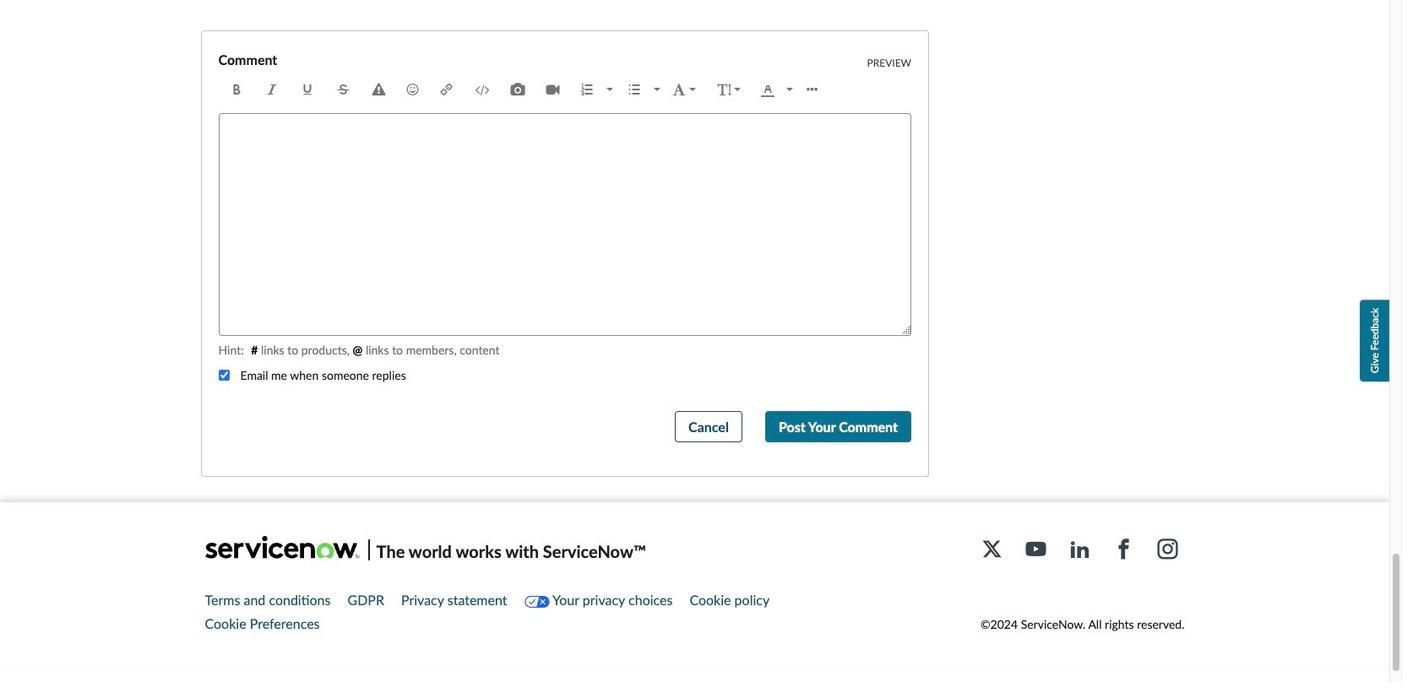 Task type: vqa. For each thing, say whether or not it's contained in the screenshot.
the to in Use the Platform Team Estimator to find out how many peop
no



Task type: locate. For each thing, give the bounding box(es) containing it.
facebook image
[[1114, 540, 1134, 560]]

youtube image
[[1026, 540, 1046, 560]]

1 horizontal spatial bullet list image
[[653, 88, 660, 92]]

None checkbox
[[218, 370, 229, 381]]

expand toolbar image
[[807, 81, 820, 95]]

instagram image
[[1158, 540, 1178, 560]]

numbered list image
[[580, 81, 593, 95]]

insert photos image
[[511, 81, 524, 95]]

insert/edit link image
[[440, 81, 453, 95]]

bold image
[[230, 81, 244, 95]]

bullet list image
[[627, 81, 641, 95], [653, 88, 660, 92]]

privacy preferences icon image
[[524, 597, 549, 608]]

insert/edit code sample image
[[475, 81, 489, 95]]

insert emoji image
[[406, 81, 419, 95]]

text color image
[[761, 81, 775, 95], [786, 88, 793, 92]]

group
[[220, 75, 396, 105], [396, 75, 429, 105], [429, 75, 570, 105], [570, 75, 663, 105], [663, 75, 797, 105], [797, 75, 830, 105], [898, 323, 913, 336]]

0 horizontal spatial bullet list image
[[627, 81, 641, 95]]

strikethrough image
[[337, 81, 350, 95]]

None submit
[[675, 412, 742, 443], [765, 412, 911, 443], [675, 412, 742, 443], [765, 412, 911, 443]]



Task type: describe. For each thing, give the bounding box(es) containing it.
twitter image
[[982, 540, 1002, 560]]

insert a spoiler tag image
[[372, 81, 386, 95]]

1 horizontal spatial text color image
[[786, 88, 793, 92]]

italic image
[[266, 81, 279, 95]]

servicenow image
[[205, 537, 359, 559]]

linkedin image
[[1070, 540, 1090, 560]]

0 horizontal spatial text color image
[[761, 81, 775, 95]]

underline image
[[301, 81, 315, 95]]

insert video image
[[546, 81, 560, 95]]

numbered list image
[[606, 88, 613, 92]]



